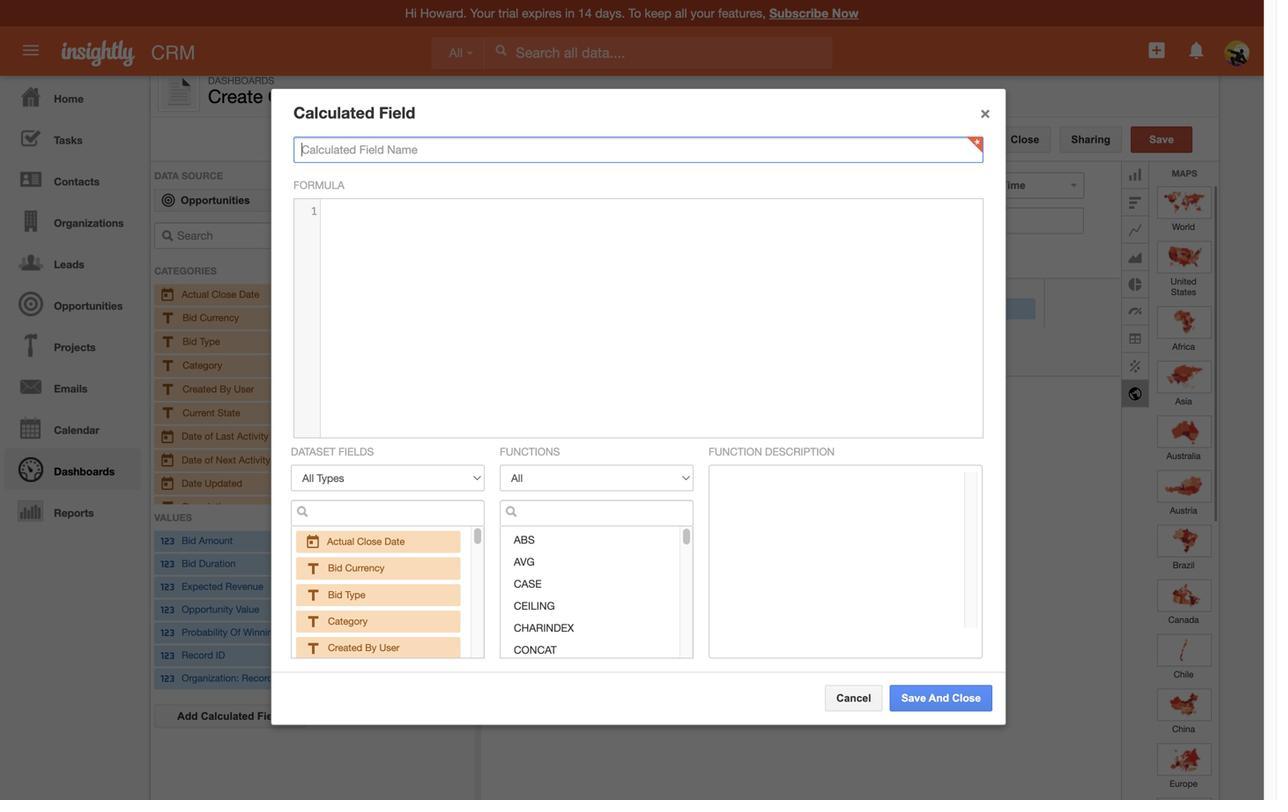 Task type: locate. For each thing, give the bounding box(es) containing it.
now
[[832, 6, 859, 20]]

date of last activity
[[182, 431, 269, 442]]

1 horizontal spatial created by user link
[[305, 642, 400, 654]]

close up "all time" 'link'
[[1011, 134, 1040, 145]]

2 axis from the top
[[328, 582, 347, 593]]

bid type link up state at the bottom of the page
[[160, 333, 286, 352]]

bid type up the series labels at the bottom of page
[[328, 589, 366, 601]]

0 vertical spatial actual close date
[[182, 289, 259, 300]]

maps
[[1172, 168, 1198, 178]]

1 horizontal spatial all
[[449, 46, 463, 60]]

0 vertical spatial record
[[182, 650, 213, 661]]

opportunities link down leads
[[4, 283, 141, 324]]

0 vertical spatial actual close date link
[[160, 286, 286, 304]]

currency up y axis on the bottom left of the page
[[345, 562, 385, 574]]

bid currency down categories
[[183, 312, 239, 324]]

type up current state
[[200, 336, 220, 347]]

field
[[379, 103, 415, 122], [383, 423, 410, 434], [257, 710, 282, 722]]

1 vertical spatial all
[[985, 179, 998, 191]]

by down colors at the bottom left
[[365, 642, 377, 654]]

2 vertical spatial all
[[347, 649, 358, 661]]

1 series from the top
[[319, 603, 346, 615]]

chart down colors at the bottom left
[[360, 649, 384, 661]]

1 vertical spatial currency
[[345, 562, 385, 574]]

0 vertical spatial axis
[[328, 560, 346, 572]]

created by user
[[183, 383, 254, 395], [328, 642, 400, 654]]

all time group
[[481, 162, 1226, 800]]

description
[[765, 446, 835, 458], [183, 501, 232, 513]]

2 series from the top
[[319, 625, 346, 636]]

actual close date link down categories
[[160, 286, 286, 304]]

1 horizontal spatial bid currency
[[328, 562, 385, 574]]

record down record id link
[[242, 672, 273, 684]]

pie & funnel image
[[1122, 270, 1149, 297]]

bid type link up the series labels at the bottom of page
[[305, 589, 366, 601]]

record down probability
[[182, 650, 213, 661]]

calculated up filters
[[294, 103, 375, 122]]

chart up grid
[[318, 494, 351, 506]]

2 horizontal spatial all
[[985, 179, 998, 191]]

actual close date for actual close date link related to the right the 'bid type' link
[[327, 536, 405, 547]]

1 horizontal spatial bid type link
[[305, 589, 366, 601]]

bid currency link for the topmost the 'bid type' link
[[160, 310, 286, 328]]

vertical bar image
[[1122, 162, 1149, 188]]

0 horizontal spatial bid type
[[183, 336, 220, 347]]

created by user link for the right the 'bid type' link
[[305, 642, 400, 654]]

category link
[[160, 357, 286, 375], [305, 616, 368, 627]]

0 vertical spatial bid currency link
[[160, 310, 286, 328]]

date down current
[[182, 431, 202, 442]]

opportunity value
[[182, 604, 259, 615]]

created by user up current state
[[183, 383, 254, 395]]

0 horizontal spatial description
[[183, 501, 232, 513]]

0 horizontal spatial record
[[182, 650, 213, 661]]

created by user link up state at the bottom of the page
[[160, 381, 286, 399]]

bid currency link down categories
[[160, 310, 286, 328]]

group
[[151, 162, 475, 800]]

0 vertical spatial all
[[449, 46, 463, 60]]

all
[[449, 46, 463, 60], [985, 179, 998, 191], [347, 649, 358, 661]]

0 horizontal spatial user
[[234, 383, 254, 395]]

concat
[[514, 644, 557, 656]]

1 horizontal spatial actual close date
[[327, 536, 405, 547]]

1 vertical spatial chart
[[360, 649, 384, 661]]

date range field
[[318, 423, 410, 434]]

united states
[[1171, 276, 1197, 297]]

sharing
[[1071, 134, 1111, 145]]

winning
[[243, 627, 278, 638]]

bid currency link for the right the 'bid type' link
[[305, 562, 385, 574]]

properties
[[354, 494, 416, 506], [387, 649, 431, 661]]

1 horizontal spatial currency
[[345, 562, 385, 574]]

contacts link
[[4, 159, 141, 200]]

0 vertical spatial by
[[220, 383, 231, 395]]

0 vertical spatial bid type
[[183, 336, 220, 347]]

of
[[205, 431, 213, 442], [205, 454, 213, 466]]

contacts
[[54, 175, 100, 188]]

emails link
[[4, 366, 141, 407]]

description right function
[[765, 446, 835, 458]]

0 horizontal spatial category
[[183, 360, 222, 371]]

home
[[54, 93, 84, 105]]

activity inside date of last activity link
[[237, 431, 269, 442]]

0 horizontal spatial save
[[902, 692, 926, 704]]

1
[[311, 205, 317, 218]]

legend
[[319, 538, 352, 550]]

1 vertical spatial bid currency
[[328, 562, 385, 574]]

1 horizontal spatial bid currency link
[[305, 562, 385, 574]]

1 vertical spatial activity
[[239, 454, 270, 466]]

bid currency inside × dialog
[[328, 562, 385, 574]]

1 vertical spatial created by user
[[328, 642, 400, 654]]

Search all data.... text field
[[485, 37, 832, 69]]

1 axis from the top
[[328, 560, 346, 572]]

created inside × dialog
[[328, 642, 362, 654]]

1 horizontal spatial record
[[242, 672, 273, 684]]

category link inside × dialog
[[305, 616, 368, 627]]

actual close date down categories
[[182, 289, 259, 300]]

opportunities down the 'source'
[[181, 194, 250, 206]]

1 vertical spatial category link
[[305, 616, 368, 627]]

category inside × dialog
[[328, 616, 368, 627]]

1 vertical spatial series
[[319, 625, 346, 636]]

series for series labels
[[319, 603, 346, 615]]

1 vertical spatial dashboards
[[54, 465, 115, 478]]

1 horizontal spatial description
[[765, 446, 835, 458]]

actual for actual close date link associated with the topmost the 'bid type' link
[[182, 289, 209, 300]]

created
[[183, 383, 217, 395], [328, 642, 362, 654]]

data source
[[154, 170, 223, 182]]

add calculated field link
[[154, 705, 305, 729]]

date up date updated
[[182, 454, 202, 466]]

activity for date of last activity
[[237, 431, 269, 442]]

currency inside × dialog
[[345, 562, 385, 574]]

functions
[[500, 446, 560, 458]]

search image
[[505, 505, 517, 518]]

0 horizontal spatial dashboards
[[54, 465, 115, 478]]

other image
[[1122, 352, 1149, 379]]

1 horizontal spatial created by user
[[328, 642, 400, 654]]

actual close date down "lines"
[[327, 536, 405, 547]]

1 horizontal spatial opportunities link
[[154, 189, 305, 212]]

avg
[[514, 556, 535, 568]]

1 vertical spatial field
[[383, 423, 410, 434]]

created by user down colors at the bottom left
[[328, 642, 400, 654]]

dashboards inside navigation
[[54, 465, 115, 478]]

1 horizontal spatial opportunities
[[181, 194, 250, 206]]

save left and
[[902, 692, 926, 704]]

save
[[1149, 134, 1174, 145], [902, 692, 926, 704]]

0 vertical spatial category
[[183, 360, 222, 371]]

gauges image
[[1122, 297, 1149, 325]]

0 vertical spatial field
[[379, 103, 415, 122]]

0 vertical spatial dashboards
[[208, 75, 274, 86]]

area image
[[1122, 243, 1149, 270]]

1 vertical spatial actual close date
[[327, 536, 405, 547]]

opportunities link up the search text field
[[154, 189, 305, 212]]

0 vertical spatial created by user
[[183, 383, 254, 395]]

subscribe now link
[[769, 6, 859, 20]]

activity right the last
[[237, 431, 269, 442]]

date inside 'link'
[[182, 454, 202, 466]]

bid amount
[[182, 535, 233, 546]]

category up current
[[183, 360, 222, 371]]

1 horizontal spatial created
[[328, 642, 362, 654]]

date up dataset fields
[[318, 423, 343, 434]]

actual close date inside actual close date link
[[182, 289, 259, 300]]

id down winning
[[276, 672, 285, 684]]

date down chart properties
[[385, 536, 405, 547]]

actual down grid lines
[[327, 536, 354, 547]]

created for the right the 'bid type' link
[[328, 642, 362, 654]]

category link up state at the bottom of the page
[[160, 357, 286, 375]]

1 vertical spatial axis
[[328, 582, 347, 593]]

0 horizontal spatial calculated
[[201, 710, 254, 722]]

bid amount link
[[160, 533, 286, 550]]

category inside group
[[183, 360, 222, 371]]

cancel button
[[825, 685, 883, 712]]

0 horizontal spatial bid type link
[[160, 333, 286, 352]]

opportunities up projects link
[[54, 300, 123, 312]]

None text field
[[291, 500, 485, 527], [500, 500, 694, 527], [291, 500, 485, 527], [500, 500, 694, 527]]

all inside "link"
[[449, 46, 463, 60]]

created up current
[[183, 383, 217, 395]]

record inside record id link
[[182, 650, 213, 661]]

date for date of next activity
[[182, 454, 202, 466]]

calculated
[[294, 103, 375, 122], [201, 710, 254, 722]]

0 horizontal spatial actual
[[182, 289, 209, 300]]

0 vertical spatial created by user link
[[160, 381, 286, 399]]

bid duration
[[182, 558, 236, 569]]

dashboards right card icon
[[208, 75, 274, 86]]

0 horizontal spatial actual close date
[[182, 289, 259, 300]]

currency
[[200, 312, 239, 324], [345, 562, 385, 574]]

save button
[[1131, 126, 1193, 153]]

world
[[1172, 222, 1195, 232]]

1 horizontal spatial dashboards
[[208, 75, 274, 86]]

of left the last
[[205, 431, 213, 442]]

dashboards up reports link
[[54, 465, 115, 478]]

activity
[[237, 431, 269, 442], [239, 454, 270, 466]]

1 vertical spatial save
[[902, 692, 926, 704]]

calculated down organization: record id link
[[201, 710, 254, 722]]

category for the right the 'bid type' link
[[328, 616, 368, 627]]

duration
[[199, 558, 236, 569]]

category
[[183, 360, 222, 371], [328, 616, 368, 627]]

0 horizontal spatial chart
[[318, 494, 351, 506]]

bid currency link
[[160, 310, 286, 328], [305, 562, 385, 574]]

1 horizontal spatial id
[[276, 672, 285, 684]]

description inside × dialog
[[765, 446, 835, 458]]

created by user link
[[160, 381, 286, 399], [305, 642, 400, 654]]

1 vertical spatial created by user link
[[305, 642, 400, 654]]

1 horizontal spatial actual
[[327, 536, 354, 547]]

actual down categories
[[182, 289, 209, 300]]

category link down the series labels at the bottom of page
[[305, 616, 368, 627]]

currency for the topmost the 'bid type' link
[[200, 312, 239, 324]]

organizations link
[[4, 200, 141, 242]]

states
[[1171, 287, 1196, 297]]

0 horizontal spatial category link
[[160, 357, 286, 375]]

0 vertical spatial category link
[[160, 357, 286, 375]]

save up maps
[[1149, 134, 1174, 145]]

0 horizontal spatial currency
[[200, 312, 239, 324]]

categories
[[154, 265, 217, 277]]

next
[[216, 454, 236, 466]]

filters
[[318, 179, 357, 190]]

table image
[[1122, 325, 1149, 352]]

2 vertical spatial field
[[257, 710, 282, 722]]

leads
[[54, 258, 84, 271]]

created for the topmost the 'bid type' link
[[183, 383, 217, 395]]

sharing link
[[1060, 126, 1122, 153]]

bid currency link inside × dialog
[[305, 562, 385, 574]]

0 vertical spatial opportunities
[[181, 194, 250, 206]]

1 vertical spatial type
[[345, 589, 366, 601]]

1 vertical spatial opportunities link
[[4, 283, 141, 324]]

activity right next
[[239, 454, 270, 466]]

category down the series labels at the bottom of page
[[328, 616, 368, 627]]

bid currency link up y axis on the bottom left of the page
[[305, 562, 385, 574]]

card image
[[161, 73, 197, 108]]

series down y axis on the bottom left of the page
[[319, 603, 346, 615]]

1 vertical spatial bid type
[[328, 589, 366, 601]]

0 vertical spatial series
[[319, 603, 346, 615]]

date left updated
[[182, 478, 202, 489]]

navigation
[[0, 76, 141, 532]]

2 of from the top
[[205, 454, 213, 466]]

created by user inside × dialog
[[328, 642, 400, 654]]

labels
[[349, 603, 378, 615]]

by inside × dialog
[[365, 642, 377, 654]]

description down date updated
[[183, 501, 232, 513]]

search image
[[296, 505, 309, 518]]

actual inside × dialog
[[327, 536, 354, 547]]

1 vertical spatial opportunities
[[54, 300, 123, 312]]

x axis
[[319, 560, 346, 572]]

×
[[980, 101, 991, 122]]

1 vertical spatial record
[[242, 672, 273, 684]]

1 vertical spatial calculated
[[201, 710, 254, 722]]

bid type inside × dialog
[[328, 589, 366, 601]]

date
[[239, 289, 259, 300], [318, 423, 343, 434], [182, 431, 202, 442], [182, 454, 202, 466], [182, 478, 202, 489], [385, 536, 405, 547]]

0 horizontal spatial created by user
[[183, 383, 254, 395]]

bid currency
[[183, 312, 239, 324], [328, 562, 385, 574]]

projects link
[[4, 324, 141, 366]]

activity inside date of next activity 'link'
[[239, 454, 270, 466]]

date for date of last activity
[[182, 431, 202, 442]]

1 horizontal spatial type
[[345, 589, 366, 601]]

created down series colors at the bottom
[[328, 642, 362, 654]]

1 of from the top
[[205, 431, 213, 442]]

actual close date link for the right the 'bid type' link
[[305, 536, 405, 547]]

0 horizontal spatial id
[[216, 650, 225, 661]]

0 horizontal spatial bid currency
[[183, 312, 239, 324]]

opportunity value link
[[160, 602, 286, 619]]

1 horizontal spatial save
[[1149, 134, 1174, 145]]

bid type
[[183, 336, 220, 347], [328, 589, 366, 601]]

organization: record id link
[[160, 670, 286, 688]]

bid currency up y axis on the bottom left of the page
[[328, 562, 385, 574]]

record id
[[182, 650, 225, 661]]

0 horizontal spatial created
[[183, 383, 217, 395]]

currency down categories
[[200, 312, 239, 324]]

user inside × dialog
[[379, 642, 400, 654]]

by up state at the bottom of the page
[[220, 383, 231, 395]]

created by user for the topmost the 'bid type' link
[[183, 383, 254, 395]]

axis
[[328, 560, 346, 572], [328, 582, 347, 593]]

of left next
[[205, 454, 213, 466]]

bid type link
[[160, 333, 286, 352], [305, 589, 366, 601]]

of inside 'link'
[[205, 454, 213, 466]]

created by user link for the topmost the 'bid type' link
[[160, 381, 286, 399]]

bid
[[183, 312, 197, 324], [183, 336, 197, 347], [182, 535, 196, 546], [182, 558, 196, 569], [328, 562, 343, 574], [328, 589, 343, 601]]

dashboards
[[208, 75, 274, 86], [54, 465, 115, 478]]

0 vertical spatial activity
[[237, 431, 269, 442]]

horizontal bar image
[[1122, 188, 1149, 216]]

0 vertical spatial save
[[1149, 134, 1174, 145]]

0 vertical spatial of
[[205, 431, 213, 442]]

1 horizontal spatial bid type
[[328, 589, 366, 601]]

state
[[218, 407, 240, 419]]

group containing opportunities
[[151, 162, 475, 800]]

actual close date inside × dialog
[[327, 536, 405, 547]]

lines
[[341, 517, 364, 528]]

type up the series labels at the bottom of page
[[345, 589, 366, 601]]

save and close button
[[890, 685, 993, 712]]

dashboards create card
[[208, 75, 308, 107]]

created by user link down series colors at the bottom
[[305, 642, 400, 654]]

0 vertical spatial chart
[[318, 494, 351, 506]]

0 horizontal spatial actual close date link
[[160, 286, 286, 304]]

expected
[[182, 581, 223, 592]]

1 vertical spatial user
[[379, 642, 400, 654]]

axis for y axis
[[328, 582, 347, 593]]

asia
[[1175, 396, 1192, 406]]

1 horizontal spatial actual close date link
[[305, 536, 405, 547]]

0 vertical spatial description
[[765, 446, 835, 458]]

actual close date link down "lines"
[[305, 536, 405, 547]]

0 vertical spatial currency
[[200, 312, 239, 324]]

dashboards inside the dashboards create card
[[208, 75, 274, 86]]

date for date range field
[[318, 423, 343, 434]]

all inside 'link'
[[985, 179, 998, 191]]

axis right x
[[328, 560, 346, 572]]

date down the search text field
[[239, 289, 259, 300]]

of
[[230, 627, 241, 638]]

by for the topmost the 'bid type' link
[[220, 383, 231, 395]]

chart
[[318, 494, 351, 506], [360, 649, 384, 661]]

bid type up current
[[183, 336, 220, 347]]

1 vertical spatial bid currency link
[[305, 562, 385, 574]]

0 vertical spatial created
[[183, 383, 217, 395]]

type
[[200, 336, 220, 347], [345, 589, 366, 601]]

record
[[182, 650, 213, 661], [242, 672, 273, 684]]

user inside group
[[234, 383, 254, 395]]

1 vertical spatial id
[[276, 672, 285, 684]]

close down "lines"
[[357, 536, 382, 547]]

1 vertical spatial actual
[[327, 536, 354, 547]]

save inside × dialog
[[902, 692, 926, 704]]

series up reset
[[319, 625, 346, 636]]

0 horizontal spatial by
[[220, 383, 231, 395]]

axis right the y
[[328, 582, 347, 593]]

id down probability of winning link
[[216, 650, 225, 661]]

1 horizontal spatial category
[[328, 616, 368, 627]]

1 vertical spatial bid type link
[[305, 589, 366, 601]]

0 horizontal spatial all
[[347, 649, 358, 661]]

actual close date for actual close date link associated with the topmost the 'bid type' link
[[182, 289, 259, 300]]

calculated inside add calculated field link
[[201, 710, 254, 722]]

probability of winning link
[[160, 625, 286, 642]]



Task type: vqa. For each thing, say whether or not it's contained in the screenshot.
Poliver@Northumbria.Edu at the bottom right
no



Task type: describe. For each thing, give the bounding box(es) containing it.
record inside organization: record id link
[[242, 672, 273, 684]]

united
[[1171, 276, 1197, 286]]

all for all
[[449, 46, 463, 60]]

all time link
[[950, 172, 1085, 199]]

all link
[[431, 37, 485, 69]]

0 vertical spatial bid currency
[[183, 312, 239, 324]]

organization: record id
[[182, 672, 285, 684]]

africa
[[1172, 342, 1195, 352]]

all time
[[985, 179, 1026, 191]]

tasks
[[54, 134, 83, 146]]

bid duration link
[[160, 556, 286, 573]]

rows
[[347, 356, 377, 367]]

Chart Description.... text field
[[499, 208, 1084, 234]]

category link for the right the 'bid type' link
[[305, 616, 368, 627]]

leads link
[[4, 242, 141, 283]]

function
[[709, 446, 762, 458]]

probability of winning
[[182, 627, 278, 638]]

save for save and close
[[902, 692, 926, 704]]

created by user for the right the 'bid type' link
[[328, 642, 400, 654]]

reset all chart properties
[[319, 649, 431, 661]]

series colors
[[319, 625, 377, 636]]

case
[[514, 578, 542, 590]]

calculated inside × dialog
[[294, 103, 375, 122]]

reset all chart properties link
[[319, 649, 431, 661]]

time
[[1001, 179, 1026, 191]]

navigation containing home
[[0, 76, 141, 532]]

current
[[183, 407, 215, 419]]

close right and
[[952, 692, 981, 704]]

range
[[345, 423, 380, 434]]

crm
[[151, 41, 195, 64]]

ceiling
[[514, 600, 555, 612]]

record id link
[[160, 647, 286, 665]]

series for series colors
[[319, 625, 346, 636]]

subscribe now
[[769, 6, 859, 20]]

axis for x axis
[[328, 560, 346, 572]]

close button
[[999, 126, 1051, 153]]

description link
[[160, 499, 286, 517]]

last
[[216, 431, 234, 442]]

date inside × dialog
[[385, 536, 405, 547]]

card
[[268, 86, 308, 107]]

fields
[[338, 446, 374, 458]]

subscribe
[[769, 6, 829, 20]]

y
[[319, 582, 326, 593]]

projects
[[54, 341, 96, 353]]

field inside × dialog
[[379, 103, 415, 122]]

date updated
[[182, 478, 242, 489]]

line image
[[1122, 216, 1149, 243]]

dashboards for dashboards create card
[[208, 75, 274, 86]]

amount
[[199, 535, 233, 546]]

canada
[[1168, 615, 1199, 625]]

calendar
[[54, 424, 99, 436]]

calculated field
[[294, 103, 415, 122]]

updated
[[205, 478, 242, 489]]

x
[[319, 560, 325, 572]]

type inside × dialog
[[345, 589, 366, 601]]

revenue
[[225, 581, 263, 592]]

reset
[[319, 649, 344, 661]]

actual for actual close date link related to the right the 'bid type' link
[[327, 536, 354, 547]]

1 vertical spatial properties
[[387, 649, 431, 661]]

1 horizontal spatial chart
[[360, 649, 384, 661]]

date for date updated
[[182, 478, 202, 489]]

Search text field
[[154, 223, 305, 249]]

chart properties
[[318, 494, 416, 506]]

tasks link
[[4, 117, 141, 159]]

abs
[[514, 534, 535, 546]]

current state
[[183, 407, 240, 419]]

user for created by user link for the topmost the 'bid type' link
[[234, 383, 254, 395]]

date of next activity
[[182, 454, 270, 466]]

all for all time
[[985, 179, 998, 191]]

sorting
[[318, 291, 362, 302]]

y axis
[[319, 582, 347, 593]]

save for save
[[1149, 134, 1174, 145]]

actual close date link for the topmost the 'bid type' link
[[160, 286, 286, 304]]

0 vertical spatial opportunities link
[[154, 189, 305, 212]]

0 vertical spatial id
[[216, 650, 225, 661]]

australia
[[1167, 451, 1201, 461]]

dashboards for dashboards
[[54, 465, 115, 478]]

dataset
[[291, 446, 336, 458]]

Calculated Field Name text field
[[294, 137, 984, 163]]

opportunity
[[182, 604, 233, 615]]

date of last activity link
[[160, 428, 286, 446]]

current state link
[[160, 404, 286, 423]]

field for add calculated field
[[257, 710, 282, 722]]

of for next
[[205, 454, 213, 466]]

by for the right the 'bid type' link
[[365, 642, 377, 654]]

currency for the right the 'bid type' link
[[345, 562, 385, 574]]

close down categories
[[212, 289, 236, 300]]

category link for the topmost the 'bid type' link
[[160, 357, 286, 375]]

# number field
[[318, 375, 371, 394]]

1 vertical spatial description
[[183, 501, 232, 513]]

probability
[[182, 627, 228, 638]]

create
[[208, 86, 263, 107]]

brazil
[[1173, 560, 1195, 570]]

organizations
[[54, 217, 124, 229]]

activity for date of next activity
[[239, 454, 270, 466]]

reports link
[[4, 490, 141, 532]]

0 horizontal spatial opportunities link
[[4, 283, 141, 324]]

user for created by user link associated with the right the 'bid type' link
[[379, 642, 400, 654]]

charindex
[[514, 622, 574, 634]]

series labels
[[319, 603, 378, 615]]

grid lines
[[319, 517, 364, 528]]

data
[[154, 170, 179, 182]]

category for the topmost the 'bid type' link
[[183, 360, 222, 371]]

field for date range field
[[383, 423, 410, 434]]

austria
[[1170, 506, 1198, 516]]

add calculated field
[[177, 710, 282, 722]]

of for last
[[205, 431, 213, 442]]

× dialog
[[271, 88, 1009, 726]]

organization:
[[182, 672, 239, 684]]

value
[[236, 604, 259, 615]]

0 vertical spatial properties
[[354, 494, 416, 506]]

0 vertical spatial bid type link
[[160, 333, 286, 352]]

source
[[182, 170, 223, 182]]

china
[[1172, 724, 1195, 734]]

chile
[[1174, 669, 1194, 680]]

notifications image
[[1186, 40, 1207, 61]]

Enter Chart Title (Required) text field
[[499, 172, 929, 199]]

home link
[[4, 76, 141, 117]]

cancel
[[837, 692, 871, 704]]

limit rows shown
[[318, 356, 417, 367]]

limit
[[318, 356, 344, 367]]

0 horizontal spatial type
[[200, 336, 220, 347]]



